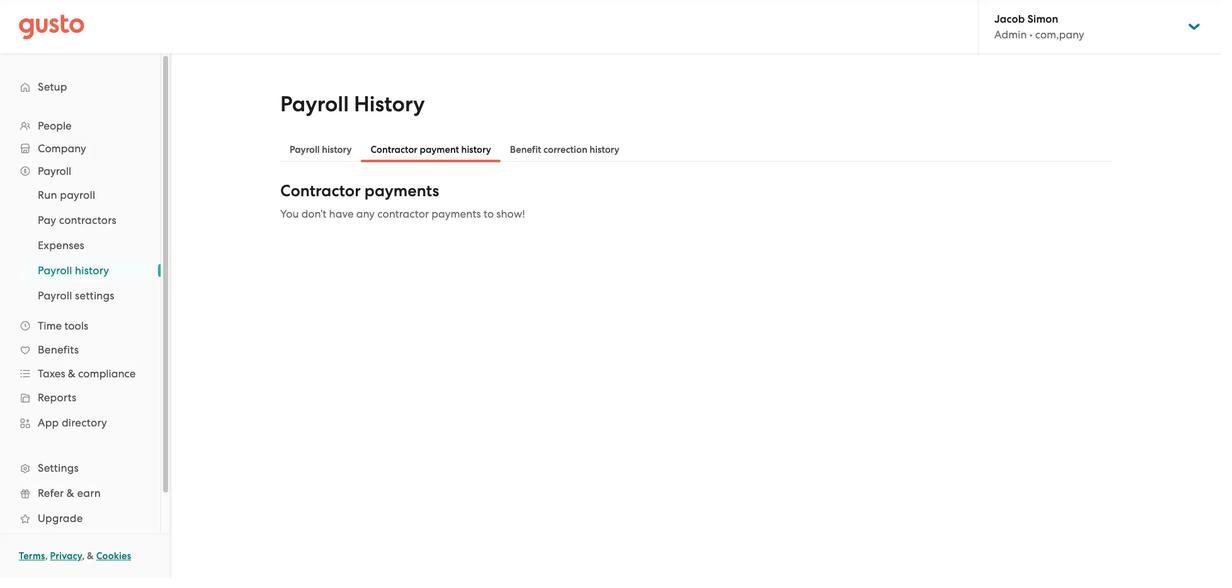 Task type: describe. For each thing, give the bounding box(es) containing it.
people
[[38, 120, 72, 132]]

taxes & compliance
[[38, 368, 136, 381]]

to
[[484, 208, 494, 220]]

time tools
[[38, 320, 88, 333]]

tools
[[64, 320, 88, 333]]

pay contractors link
[[23, 209, 148, 232]]

company
[[38, 142, 86, 155]]

history inside list
[[75, 265, 109, 277]]

any
[[356, 208, 375, 220]]

benefit
[[510, 144, 541, 156]]

list containing run payroll
[[0, 183, 161, 309]]

pay contractors
[[38, 214, 116, 227]]

contractor payments
[[280, 181, 439, 201]]

show!
[[497, 208, 525, 220]]

1 horizontal spatial payroll history
[[290, 144, 352, 156]]

contractor payment history link
[[361, 137, 501, 163]]

you don't have any contractor payments to show!
[[280, 208, 525, 220]]

payroll button
[[13, 160, 148, 183]]

refer & earn
[[38, 488, 101, 500]]

payroll inside dropdown button
[[38, 165, 71, 178]]

payroll
[[60, 189, 95, 202]]

2 vertical spatial &
[[87, 551, 94, 563]]

& for compliance
[[68, 368, 76, 381]]

benefit correction history
[[510, 144, 620, 156]]

benefit correction history link
[[501, 137, 629, 163]]

taxes & compliance button
[[13, 363, 148, 386]]

terms , privacy , & cookies
[[19, 551, 131, 563]]

directory
[[62, 417, 107, 430]]

cookies
[[96, 551, 131, 563]]

payroll history
[[280, 91, 425, 117]]

company button
[[13, 137, 148, 160]]

payroll settings
[[38, 290, 114, 302]]

terms link
[[19, 551, 45, 563]]

0 vertical spatial payments
[[365, 181, 439, 201]]

setup
[[38, 81, 67, 93]]

contractor for contractor payments
[[280, 181, 361, 201]]

simon
[[1028, 13, 1059, 26]]

gusto navigation element
[[0, 54, 161, 577]]

upgrade link
[[13, 508, 148, 530]]

upgrade
[[38, 513, 83, 525]]

run payroll
[[38, 189, 95, 202]]

pay
[[38, 214, 56, 227]]

com,pany
[[1036, 28, 1085, 41]]

expenses
[[38, 239, 84, 252]]

contractor payment history
[[371, 144, 491, 156]]

& for earn
[[67, 488, 74, 500]]

2 , from the left
[[82, 551, 85, 563]]

app directory link
[[13, 412, 148, 435]]

1 vertical spatial payroll history link
[[23, 260, 148, 282]]

jacob
[[995, 13, 1025, 26]]

have
[[329, 208, 354, 220]]

run payroll link
[[23, 184, 148, 207]]



Task type: vqa. For each thing, say whether or not it's contained in the screenshot.
can
no



Task type: locate. For each thing, give the bounding box(es) containing it.
app directory
[[38, 417, 107, 430]]

payroll
[[280, 91, 349, 117], [290, 144, 320, 156], [38, 165, 71, 178], [38, 265, 72, 277], [38, 290, 72, 302]]

history right payment
[[462, 144, 491, 156]]

1 list from the top
[[0, 115, 161, 557]]

&
[[68, 368, 76, 381], [67, 488, 74, 500], [87, 551, 94, 563]]

,
[[45, 551, 48, 563], [82, 551, 85, 563]]

payments up you don't have any contractor payments to show!
[[365, 181, 439, 201]]

history up contractor payments
[[322, 144, 352, 156]]

& right "taxes"
[[68, 368, 76, 381]]

history
[[354, 91, 425, 117]]

, left privacy
[[45, 551, 48, 563]]

expenses link
[[23, 234, 148, 257]]

settings
[[38, 462, 79, 475]]

1 horizontal spatial contractor
[[371, 144, 418, 156]]

refer & earn link
[[13, 483, 148, 505]]

people button
[[13, 115, 148, 137]]

1 vertical spatial &
[[67, 488, 74, 500]]

& inside dropdown button
[[68, 368, 76, 381]]

1 vertical spatial contractor
[[280, 181, 361, 201]]

setup link
[[13, 76, 148, 98]]

privacy link
[[50, 551, 82, 563]]

list containing people
[[0, 115, 161, 557]]

time
[[38, 320, 62, 333]]

0 vertical spatial payroll history
[[290, 144, 352, 156]]

0 vertical spatial contractor
[[371, 144, 418, 156]]

1 vertical spatial payments
[[432, 208, 481, 220]]

0 horizontal spatial payroll history link
[[23, 260, 148, 282]]

run
[[38, 189, 57, 202]]

1 horizontal spatial ,
[[82, 551, 85, 563]]

taxes
[[38, 368, 65, 381]]

contractor up don't
[[280, 181, 361, 201]]

list
[[0, 115, 161, 557], [0, 183, 161, 309]]

jacob simon admin • com,pany
[[995, 13, 1085, 41]]

correction
[[544, 144, 588, 156]]

payments
[[365, 181, 439, 201], [432, 208, 481, 220]]

payroll history down payroll history on the left of the page
[[290, 144, 352, 156]]

& left cookies
[[87, 551, 94, 563]]

history right correction
[[590, 144, 620, 156]]

benefits link
[[13, 339, 148, 362]]

contractor left payment
[[371, 144, 418, 156]]

payments left to
[[432, 208, 481, 220]]

home image
[[19, 14, 84, 39]]

settings
[[75, 290, 114, 302]]

app
[[38, 417, 59, 430]]

2 list from the top
[[0, 183, 161, 309]]

terms
[[19, 551, 45, 563]]

compliance
[[78, 368, 136, 381]]

0 vertical spatial &
[[68, 368, 76, 381]]

payroll history up payroll settings
[[38, 265, 109, 277]]

reports link
[[13, 387, 148, 409]]

0 vertical spatial payroll history link
[[280, 137, 361, 163]]

privacy
[[50, 551, 82, 563]]

0 horizontal spatial ,
[[45, 551, 48, 563]]

•
[[1030, 28, 1033, 41]]

contractor
[[377, 208, 429, 220]]

payroll history link down payroll history on the left of the page
[[280, 137, 361, 163]]

cookies button
[[96, 549, 131, 564]]

payroll history link
[[280, 137, 361, 163], [23, 260, 148, 282]]

you
[[280, 208, 299, 220]]

reports
[[38, 392, 77, 404]]

payroll settings link
[[23, 285, 148, 307]]

history
[[322, 144, 352, 156], [462, 144, 491, 156], [590, 144, 620, 156], [75, 265, 109, 277]]

payroll history link down expenses link
[[23, 260, 148, 282]]

payroll history
[[290, 144, 352, 156], [38, 265, 109, 277]]

0 horizontal spatial payroll history
[[38, 265, 109, 277]]

don't
[[302, 208, 327, 220]]

earn
[[77, 488, 101, 500]]

1 horizontal spatial payroll history link
[[280, 137, 361, 163]]

history up the settings
[[75, 265, 109, 277]]

time tools button
[[13, 315, 148, 338]]

payment
[[420, 144, 459, 156]]

payroll history inside gusto navigation element
[[38, 265, 109, 277]]

contractor for contractor payment history
[[371, 144, 418, 156]]

contractor
[[371, 144, 418, 156], [280, 181, 361, 201]]

refer
[[38, 488, 64, 500]]

benefits
[[38, 344, 79, 357]]

admin
[[995, 28, 1027, 41]]

1 vertical spatial payroll history
[[38, 265, 109, 277]]

0 horizontal spatial contractor
[[280, 181, 361, 201]]

payroll inside payroll settings link
[[38, 290, 72, 302]]

contractors
[[59, 214, 116, 227]]

settings link
[[13, 457, 148, 480]]

1 , from the left
[[45, 551, 48, 563]]

& left 'earn'
[[67, 488, 74, 500]]

, left cookies
[[82, 551, 85, 563]]



